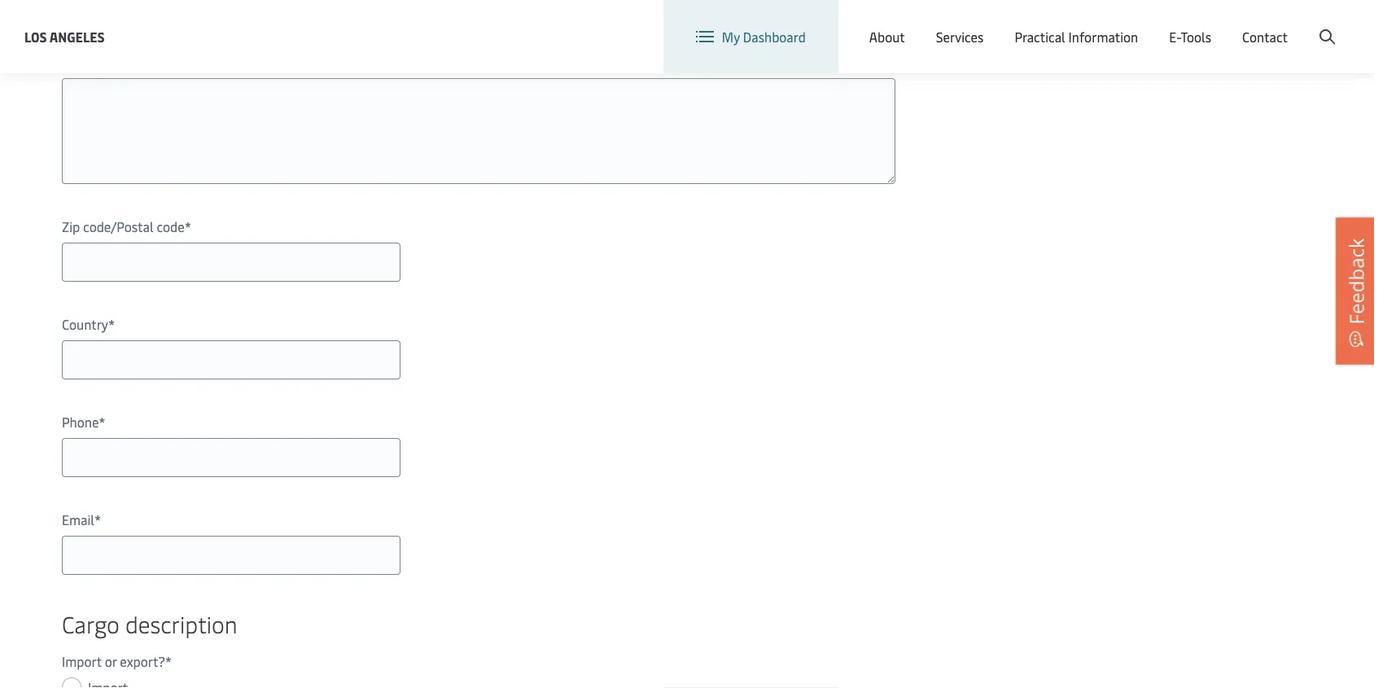 Task type: describe. For each thing, give the bounding box(es) containing it.
Zip code/Postal code text field
[[62, 243, 401, 282]]

services button
[[936, 0, 984, 73]]

description
[[125, 608, 238, 639]]

global menu
[[1061, 15, 1135, 33]]

switch location button
[[890, 15, 1009, 33]]

cargo description
[[62, 608, 238, 639]]

cargo
[[62, 608, 120, 639]]

zip
[[62, 218, 80, 235]]

Email email field
[[62, 536, 401, 575]]

tools
[[1181, 28, 1212, 45]]

login
[[1212, 15, 1244, 33]]

contact button
[[1243, 0, 1289, 73]]

code/postal
[[83, 218, 154, 235]]

e-tools
[[1170, 28, 1212, 45]]

e-
[[1170, 28, 1181, 45]]

login / create account
[[1212, 15, 1344, 33]]

e-tools button
[[1170, 0, 1212, 73]]

global
[[1061, 15, 1098, 33]]

contact
[[1243, 28, 1289, 45]]

practical information
[[1015, 28, 1139, 45]]

feedback button
[[1337, 218, 1375, 365]]

location
[[958, 15, 1009, 33]]

Company text field
[[62, 0, 401, 20]]

my dashboard button
[[696, 0, 806, 73]]

switch
[[917, 15, 955, 33]]

feedback
[[1344, 238, 1370, 325]]

my dashboard
[[722, 28, 806, 45]]

import or export?
[[62, 653, 165, 670]]

or
[[105, 653, 117, 670]]

/
[[1247, 15, 1252, 33]]

practical
[[1015, 28, 1066, 45]]

switch location
[[917, 15, 1009, 33]]

global menu button
[[1025, 0, 1151, 48]]



Task type: vqa. For each thing, say whether or not it's contained in the screenshot.
leftmost As
no



Task type: locate. For each thing, give the bounding box(es) containing it.
information
[[1069, 28, 1139, 45]]

login / create account link
[[1182, 0, 1344, 48]]

account
[[1296, 15, 1344, 33]]

my
[[722, 28, 740, 45]]

services
[[936, 28, 984, 45]]

los angeles link
[[24, 26, 105, 47]]

None radio
[[62, 678, 81, 688]]

Country text field
[[62, 340, 401, 380]]

zip code/postal code
[[62, 218, 185, 235]]

los angeles
[[24, 28, 105, 45]]

address
[[62, 53, 109, 71]]

create
[[1255, 15, 1293, 33]]

dashboard
[[744, 28, 806, 45]]

phone
[[62, 413, 99, 431]]

Phone telephone field
[[62, 438, 401, 477]]

about
[[870, 28, 906, 45]]

about button
[[870, 0, 906, 73]]

email
[[62, 511, 94, 529]]

import
[[62, 653, 102, 670]]

practical information button
[[1015, 0, 1139, 73]]

country
[[62, 316, 108, 333]]

export?
[[120, 653, 165, 670]]

los
[[24, 28, 47, 45]]

code
[[157, 218, 185, 235]]

angeles
[[49, 28, 105, 45]]

Address text field
[[62, 78, 896, 184]]

menu
[[1102, 15, 1135, 33]]



